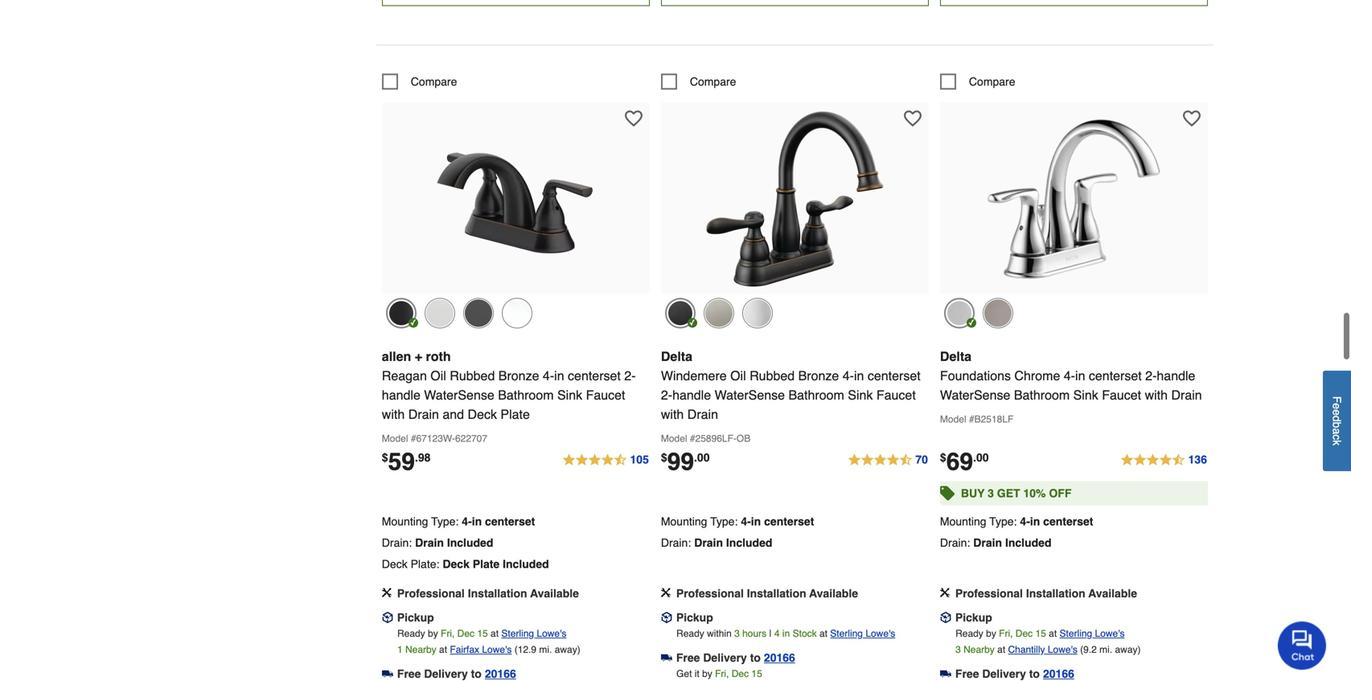 Task type: locate. For each thing, give the bounding box(es) containing it.
2 horizontal spatial with
[[1145, 387, 1168, 402]]

1 mounting from the left
[[382, 515, 428, 528]]

delivery up get it by fri, dec 15
[[703, 651, 747, 664]]

$ for 69
[[940, 451, 946, 464]]

2- inside the allen + roth reagan oil rubbed bronze 4-in centerset 2- handle watersense bathroom sink faucet with drain and deck plate
[[624, 368, 636, 383]]

delivery down fairfax
[[424, 667, 468, 680]]

2 professional installation available from the left
[[676, 587, 858, 600]]

1 professional from the left
[[397, 587, 465, 600]]

nearby for 1 nearby
[[405, 644, 436, 655]]

free delivery to 20166 for ready by fri, dec 15 at sterling lowe's 1 nearby at fairfax lowe's (12.9 mi. away)
[[397, 667, 516, 680]]

1 horizontal spatial plate
[[501, 407, 530, 422]]

professional
[[397, 587, 465, 600], [676, 587, 744, 600], [955, 587, 1023, 600]]

truck filled image
[[940, 668, 951, 680]]

3 drain: from the left
[[940, 536, 970, 549]]

to
[[750, 651, 761, 664], [471, 667, 482, 680], [1029, 667, 1040, 680]]

1 horizontal spatial pickup
[[676, 611, 713, 624]]

1 away) from the left
[[555, 644, 580, 655]]

1 pickup from the left
[[397, 611, 434, 624]]

1 horizontal spatial #
[[690, 433, 695, 444]]

1 horizontal spatial pickup image
[[661, 612, 672, 623]]

1 horizontal spatial 3
[[955, 644, 961, 655]]

2 e from the top
[[1331, 410, 1343, 416]]

bronze
[[498, 368, 539, 383], [798, 368, 839, 383]]

0 horizontal spatial oil
[[430, 368, 446, 383]]

0 horizontal spatial professional
[[397, 587, 465, 600]]

included
[[447, 536, 493, 549], [726, 536, 772, 549], [1005, 536, 1052, 549], [503, 558, 549, 570]]

watersense inside the allen + roth reagan oil rubbed bronze 4-in centerset 2- handle watersense bathroom sink faucet with drain and deck plate
[[424, 387, 494, 402]]

delta up windemere
[[661, 349, 692, 364]]

fri, inside ready by fri, dec 15 at sterling lowe's 1 nearby at fairfax lowe's (12.9 mi. away)
[[441, 628, 455, 639]]

.00 inside '$ 99 .00'
[[694, 451, 710, 464]]

20166 button down fairfax lowe's button
[[485, 666, 516, 681]]

centerset inside the allen + roth reagan oil rubbed bronze 4-in centerset 2- handle watersense bathroom sink faucet with drain and deck plate
[[568, 368, 621, 383]]

fri, right it
[[715, 668, 729, 679]]

e
[[1331, 403, 1343, 410], [1331, 410, 1343, 416]]

compare inside '1002967648' element
[[969, 75, 1015, 88]]

brushed nickel image for chrome image at right
[[704, 298, 734, 328]]

(9.2
[[1080, 644, 1097, 655]]

1 horizontal spatial delta
[[940, 349, 972, 364]]

pickup up within
[[676, 611, 713, 624]]

0 horizontal spatial drain: drain included
[[382, 536, 493, 549]]

2 horizontal spatial drain:
[[940, 536, 970, 549]]

0 vertical spatial truck filled image
[[661, 652, 672, 663]]

mounting up "plate:"
[[382, 515, 428, 528]]

2 horizontal spatial ready
[[955, 628, 983, 639]]

deck plate: deck plate included
[[382, 558, 549, 570]]

3 $ from the left
[[940, 451, 946, 464]]

compare inside 1002859940 element
[[411, 75, 457, 88]]

mounting down '$ 99 .00' on the bottom of the page
[[661, 515, 707, 528]]

at right stock
[[819, 628, 828, 639]]

$ left .98
[[382, 451, 388, 464]]

3 sterling from the left
[[1060, 628, 1092, 639]]

mi. right (9.2
[[1099, 644, 1112, 655]]

1 brushed nickel image from the left
[[424, 298, 455, 328]]

0 horizontal spatial pickup
[[397, 611, 434, 624]]

$ inside '$ 99 .00'
[[661, 451, 667, 464]]

handle
[[1157, 368, 1195, 383], [382, 387, 420, 402], [672, 387, 711, 402]]

0 horizontal spatial nearby
[[405, 644, 436, 655]]

oil rubbed bronze image
[[665, 298, 696, 328]]

2 nearby from the left
[[964, 644, 995, 655]]

3 left chantilly
[[955, 644, 961, 655]]

delta
[[661, 349, 692, 364], [940, 349, 972, 364]]

1 .00 from the left
[[694, 451, 710, 464]]

2 horizontal spatial pickup
[[955, 611, 992, 624]]

1 horizontal spatial model
[[661, 433, 687, 444]]

away) for ready by fri, dec 15 at sterling lowe's 3 nearby at chantilly lowe's (9.2 mi. away)
[[1115, 644, 1141, 655]]

2 drain: from the left
[[661, 536, 691, 549]]

ready for ready within 3 hours | 4 in stock at sterling lowe's
[[676, 628, 704, 639]]

sterling inside ready by fri, dec 15 at sterling lowe's 3 nearby at chantilly lowe's (9.2 mi. away)
[[1060, 628, 1092, 639]]

69
[[946, 448, 973, 475]]

20166 down 4
[[764, 651, 795, 664]]

watersense
[[424, 387, 494, 402], [715, 387, 785, 402], [940, 387, 1010, 402]]

.00
[[694, 451, 710, 464], [973, 451, 989, 464]]

2 horizontal spatial to
[[1029, 667, 1040, 680]]

0 horizontal spatial #
[[411, 433, 416, 444]]

with down the reagan
[[382, 407, 405, 422]]

1 horizontal spatial rubbed
[[750, 368, 795, 383]]

to down fairfax lowe's button
[[471, 667, 482, 680]]

1 nearby from the left
[[405, 644, 436, 655]]

free delivery to 20166 down chantilly
[[955, 667, 1074, 680]]

4.5 stars image for 69
[[1120, 451, 1208, 470]]

mounting type: 4-in centerset down buy 3 get 10% off at the right of the page
[[940, 515, 1093, 528]]

1 watersense from the left
[[424, 387, 494, 402]]

plate right and
[[501, 407, 530, 422]]

by
[[428, 628, 438, 639], [986, 628, 996, 639], [702, 668, 712, 679]]

2-
[[624, 368, 636, 383], [1145, 368, 1157, 383], [661, 387, 672, 402]]

model # 67123w-622707
[[382, 433, 487, 444]]

3 sink from the left
[[1073, 387, 1098, 402]]

20166 button for ready by fri, dec 15 at sterling lowe's 1 nearby at fairfax lowe's (12.9 mi. away)
[[485, 666, 516, 681]]

away) right the "(12.9"
[[555, 644, 580, 655]]

sterling lowe's button right stock
[[830, 625, 895, 642]]

sink
[[557, 387, 582, 402], [848, 387, 873, 402], [1073, 387, 1098, 402]]

2 horizontal spatial 2-
[[1145, 368, 1157, 383]]

away) inside ready by fri, dec 15 at sterling lowe's 3 nearby at chantilly lowe's (9.2 mi. away)
[[1115, 644, 1141, 655]]

deck inside the allen + roth reagan oil rubbed bronze 4-in centerset 2- handle watersense bathroom sink faucet with drain and deck plate
[[468, 407, 497, 422]]

0 horizontal spatial handle
[[382, 387, 420, 402]]

in inside the allen + roth reagan oil rubbed bronze 4-in centerset 2- handle watersense bathroom sink faucet with drain and deck plate
[[554, 368, 564, 383]]

ready
[[397, 628, 425, 639], [676, 628, 704, 639], [955, 628, 983, 639]]

2 horizontal spatial type:
[[989, 515, 1017, 528]]

1002967648 element
[[940, 73, 1015, 89]]

+
[[415, 349, 422, 364]]

3 installation from the left
[[1026, 587, 1085, 600]]

faucet up 105 button
[[586, 387, 625, 402]]

pickup image
[[940, 612, 951, 623]]

to down hours
[[750, 651, 761, 664]]

dec for chantilly
[[1016, 628, 1033, 639]]

2 horizontal spatial installation
[[1026, 587, 1085, 600]]

sterling for ready by fri, dec 15 at sterling lowe's 1 nearby at fairfax lowe's (12.9 mi. away)
[[501, 628, 534, 639]]

dec down hours
[[732, 668, 749, 679]]

2 horizontal spatial mounting type: 4-in centerset
[[940, 515, 1093, 528]]

drain: drain included
[[382, 536, 493, 549], [661, 536, 772, 549], [940, 536, 1052, 549]]

with inside delta windemere oil rubbed bronze 4-in centerset 2-handle watersense bathroom sink faucet with drain
[[661, 407, 684, 422]]

4-
[[543, 368, 554, 383], [843, 368, 854, 383], [1064, 368, 1075, 383], [462, 515, 472, 528], [741, 515, 751, 528], [1020, 515, 1030, 528]]

3 faucet from the left
[[1102, 387, 1141, 402]]

1 horizontal spatial nearby
[[964, 644, 995, 655]]

delta windemere oil rubbed bronze 4-in centerset 2-handle watersense bathroom sink faucet with drain
[[661, 349, 921, 422]]

mi. inside ready by fri, dec 15 at sterling lowe's 3 nearby at chantilly lowe's (9.2 mi. away)
[[1099, 644, 1112, 655]]

2 horizontal spatial delivery
[[982, 667, 1026, 680]]

available up (9.2
[[1088, 587, 1137, 600]]

chrome image
[[944, 298, 975, 328]]

0 horizontal spatial watersense
[[424, 387, 494, 402]]

model
[[940, 414, 966, 425], [382, 433, 408, 444], [661, 433, 687, 444]]

oil right windemere
[[730, 368, 746, 383]]

pickup image
[[382, 612, 393, 623], [661, 612, 672, 623]]

away) inside ready by fri, dec 15 at sterling lowe's 1 nearby at fairfax lowe's (12.9 mi. away)
[[555, 644, 580, 655]]

dec inside ready by fri, dec 15 at sterling lowe's 3 nearby at chantilly lowe's (9.2 mi. away)
[[1016, 628, 1033, 639]]

1 horizontal spatial handle
[[672, 387, 711, 402]]

.98
[[415, 451, 431, 464]]

oil inside the allen + roth reagan oil rubbed bronze 4-in centerset 2- handle watersense bathroom sink faucet with drain and deck plate
[[430, 368, 446, 383]]

$ right 105
[[661, 451, 667, 464]]

fri, for fairfax
[[441, 628, 455, 639]]

3 sterling lowe's button from the left
[[1060, 625, 1125, 642]]

2 pickup image from the left
[[661, 612, 672, 623]]

get
[[676, 668, 692, 679]]

truck filled image for the middle 20166 button
[[661, 652, 672, 663]]

by inside ready by fri, dec 15 at sterling lowe's 3 nearby at chantilly lowe's (9.2 mi. away)
[[986, 628, 996, 639]]

3 4.5 stars image from the left
[[1120, 451, 1208, 470]]

20166 down "chantilly lowe's" button at the bottom right
[[1043, 667, 1074, 680]]

available up stock
[[809, 587, 858, 600]]

2 away) from the left
[[1115, 644, 1141, 655]]

model left b2518lf
[[940, 414, 966, 425]]

heart outline image
[[904, 110, 922, 127], [1183, 110, 1201, 127]]

compare for '1002967648' element
[[969, 75, 1015, 88]]

watersense up ob
[[715, 387, 785, 402]]

oil inside delta windemere oil rubbed bronze 4-in centerset 2-handle watersense bathroom sink faucet with drain
[[730, 368, 746, 383]]

dec inside ready by fri, dec 15 at sterling lowe's 1 nearby at fairfax lowe's (12.9 mi. away)
[[457, 628, 475, 639]]

available up the "(12.9"
[[530, 587, 579, 600]]

1 delta from the left
[[661, 349, 692, 364]]

chat invite button image
[[1278, 621, 1327, 670]]

0 horizontal spatial 15
[[477, 628, 488, 639]]

1 professional installation available from the left
[[397, 587, 579, 600]]

15 inside ready by fri, dec 15 at sterling lowe's 1 nearby at fairfax lowe's (12.9 mi. away)
[[477, 628, 488, 639]]

e up d in the bottom right of the page
[[1331, 403, 1343, 410]]

3 mounting from the left
[[940, 515, 986, 528]]

deck up the 622707
[[468, 407, 497, 422]]

sterling lowe's button up the "(12.9"
[[501, 625, 566, 642]]

faucet up 70 button
[[876, 387, 916, 402]]

0 horizontal spatial faucet
[[586, 387, 625, 402]]

2 horizontal spatial 3
[[988, 487, 994, 500]]

0 horizontal spatial type:
[[431, 515, 459, 528]]

2 horizontal spatial drain: drain included
[[940, 536, 1052, 549]]

delta for delta windemere oil rubbed bronze 4-in centerset 2-handle watersense bathroom sink faucet with drain
[[661, 349, 692, 364]]

sterling inside ready by fri, dec 15 at sterling lowe's 1 nearby at fairfax lowe's (12.9 mi. away)
[[501, 628, 534, 639]]

1 4.5 stars image from the left
[[562, 451, 650, 470]]

installation for assembly image at right bottom
[[1026, 587, 1085, 600]]

0 horizontal spatial with
[[382, 407, 405, 422]]

$ for 99
[[661, 451, 667, 464]]

plate right "plate:"
[[473, 558, 500, 570]]

2 sterling lowe's button from the left
[[830, 625, 895, 642]]

watersense inside delta windemere oil rubbed bronze 4-in centerset 2-handle watersense bathroom sink faucet with drain
[[715, 387, 785, 402]]

2 4.5 stars image from the left
[[847, 451, 929, 470]]

mi.
[[539, 644, 552, 655], [1099, 644, 1112, 655]]

installation up ready by fri, dec 15 at sterling lowe's 3 nearby at chantilly lowe's (9.2 mi. away)
[[1026, 587, 1085, 600]]

1 horizontal spatial assembly image
[[661, 588, 671, 597]]

free right truck filled image
[[955, 667, 979, 680]]

delivery
[[703, 651, 747, 664], [424, 667, 468, 680], [982, 667, 1026, 680]]

2 mounting type: 4-in centerset from the left
[[661, 515, 814, 528]]

2 horizontal spatial by
[[986, 628, 996, 639]]

dec up chantilly
[[1016, 628, 1033, 639]]

watersense up and
[[424, 387, 494, 402]]

1 horizontal spatial faucet
[[876, 387, 916, 402]]

model for foundations chrome 4-in centerset 2-handle watersense bathroom sink faucet with drain
[[940, 414, 966, 425]]

2 oil from the left
[[730, 368, 746, 383]]

1 horizontal spatial with
[[661, 407, 684, 422]]

actual price $59.98 element
[[382, 448, 431, 475]]

1 drain: drain included from the left
[[382, 536, 493, 549]]

lowe's
[[537, 628, 566, 639], [866, 628, 895, 639], [1095, 628, 1125, 639], [482, 644, 512, 655], [1048, 644, 1078, 655]]

ready inside ready by fri, dec 15 at sterling lowe's 1 nearby at fairfax lowe's (12.9 mi. away)
[[397, 628, 425, 639]]

at up "chantilly lowe's" button at the bottom right
[[1049, 628, 1057, 639]]

compare for the 5013061787 element
[[690, 75, 736, 88]]

sink inside the allen + roth reagan oil rubbed bronze 4-in centerset 2- handle watersense bathroom sink faucet with drain and deck plate
[[557, 387, 582, 402]]

1 horizontal spatial drain: drain included
[[661, 536, 772, 549]]

sterling up the "(12.9"
[[501, 628, 534, 639]]

away) right (9.2
[[1115, 644, 1141, 655]]

rubbed
[[450, 368, 495, 383], [750, 368, 795, 383]]

sterling lowe's button up (9.2
[[1060, 625, 1125, 642]]

to down chantilly
[[1029, 667, 1040, 680]]

15 inside ready by fri, dec 15 at sterling lowe's 3 nearby at chantilly lowe's (9.2 mi. away)
[[1035, 628, 1046, 639]]

pickup for ready by fri, dec 15 at sterling lowe's 3 nearby at chantilly lowe's (9.2 mi. away)
[[955, 611, 992, 624]]

0 horizontal spatial sterling lowe's button
[[501, 625, 566, 642]]

pickup
[[397, 611, 434, 624], [676, 611, 713, 624], [955, 611, 992, 624]]

compare
[[411, 75, 457, 88], [690, 75, 736, 88], [969, 75, 1015, 88]]

deck left "plate:"
[[382, 558, 407, 570]]

installation down deck plate: deck plate included
[[468, 587, 527, 600]]

fri, inside ready by fri, dec 15 at sterling lowe's 3 nearby at chantilly lowe's (9.2 mi. away)
[[999, 628, 1013, 639]]

professional installation available down deck plate: deck plate included
[[397, 587, 579, 600]]

1 bathroom from the left
[[498, 387, 554, 402]]

20166 button down "chantilly lowe's" button at the bottom right
[[1043, 666, 1074, 681]]

105
[[630, 453, 649, 466]]

1 e from the top
[[1331, 403, 1343, 410]]

1 horizontal spatial truck filled image
[[661, 652, 672, 663]]

to for ready by fri, dec 15 at sterling lowe's 3 nearby at chantilly lowe's (9.2 mi. away)
[[1029, 667, 1040, 680]]

nearby left chantilly
[[964, 644, 995, 655]]

3 left get at the bottom right
[[988, 487, 994, 500]]

model up 59
[[382, 433, 408, 444]]

free delivery to 20166 up get it by fri, dec 15
[[676, 651, 795, 664]]

0 horizontal spatial brushed nickel image
[[424, 298, 455, 328]]

0 horizontal spatial bathroom
[[498, 387, 554, 402]]

2 heart outline image from the left
[[1183, 110, 1201, 127]]

fri, up fairfax
[[441, 628, 455, 639]]

assembly image
[[940, 588, 950, 597]]

professional up within
[[676, 587, 744, 600]]

ready by fri, dec 15 at sterling lowe's 1 nearby at fairfax lowe's (12.9 mi. away)
[[397, 628, 580, 655]]

deck
[[468, 407, 497, 422], [382, 558, 407, 570], [443, 558, 470, 570]]

sterling lowe's button
[[501, 625, 566, 642], [830, 625, 895, 642], [1060, 625, 1125, 642]]

1 horizontal spatial dec
[[732, 668, 749, 679]]

brushed nickel image right oil rubbed bronze icon
[[424, 298, 455, 328]]

2 horizontal spatial professional installation available
[[955, 587, 1137, 600]]

free for ready by fri, dec 15 at sterling lowe's 3 nearby at chantilly lowe's (9.2 mi. away)
[[955, 667, 979, 680]]

2 available from the left
[[809, 587, 858, 600]]

brushed nickel image left chrome image at right
[[704, 298, 734, 328]]

1 installation from the left
[[468, 587, 527, 600]]

1 horizontal spatial 15
[[751, 668, 762, 679]]

1 mi. from the left
[[539, 644, 552, 655]]

model for windemere oil rubbed bronze 4-in centerset 2-handle watersense bathroom sink faucet with drain
[[661, 433, 687, 444]]

1 sterling lowe's button from the left
[[501, 625, 566, 642]]

within
[[707, 628, 732, 639]]

compare inside the 5013061787 element
[[690, 75, 736, 88]]

15 for chantilly
[[1035, 628, 1046, 639]]

0 horizontal spatial truck filled image
[[382, 668, 393, 680]]

free
[[676, 651, 700, 664], [397, 667, 421, 680], [955, 667, 979, 680]]

0 horizontal spatial 4.5 stars image
[[562, 451, 650, 470]]

1 horizontal spatial drain:
[[661, 536, 691, 549]]

f
[[1331, 396, 1343, 403]]

0 horizontal spatial delivery
[[424, 667, 468, 680]]

$ 69 .00
[[940, 448, 989, 475]]

1 faucet from the left
[[586, 387, 625, 402]]

$ for 59
[[382, 451, 388, 464]]

4- inside delta windemere oil rubbed bronze 4-in centerset 2-handle watersense bathroom sink faucet with drain
[[843, 368, 854, 383]]

1 available from the left
[[530, 587, 579, 600]]

0 horizontal spatial by
[[428, 628, 438, 639]]

1 horizontal spatial oil
[[730, 368, 746, 383]]

delta windemere oil rubbed bronze 4-in centerset 2-handle watersense bathroom sink faucet with drain image
[[706, 110, 883, 287]]

d
[[1331, 416, 1343, 422]]

70
[[915, 453, 928, 466]]

with inside the allen + roth reagan oil rubbed bronze 4-in centerset 2- handle watersense bathroom sink faucet with drain and deck plate
[[382, 407, 405, 422]]

deck right "plate:"
[[443, 558, 470, 570]]

2 horizontal spatial professional
[[955, 587, 1023, 600]]

drain inside delta windemere oil rubbed bronze 4-in centerset 2-handle watersense bathroom sink faucet with drain
[[687, 407, 718, 422]]

2 ready from the left
[[676, 628, 704, 639]]

to for ready by fri, dec 15 at sterling lowe's 1 nearby at fairfax lowe's (12.9 mi. away)
[[471, 667, 482, 680]]

free up get
[[676, 651, 700, 664]]

bronze inside the allen + roth reagan oil rubbed bronze 4-in centerset 2- handle watersense bathroom sink faucet with drain and deck plate
[[498, 368, 539, 383]]

delivery down chantilly
[[982, 667, 1026, 680]]

4- inside delta foundations chrome 4-in centerset 2-handle watersense bathroom sink faucet with drain
[[1064, 368, 1075, 383]]

with up model # 25896lf-ob
[[661, 407, 684, 422]]

oil down roth
[[430, 368, 446, 383]]

1 sink from the left
[[557, 387, 582, 402]]

off
[[1049, 487, 1072, 500]]

1 horizontal spatial .00
[[973, 451, 989, 464]]

ready inside ready by fri, dec 15 at sterling lowe's 3 nearby at chantilly lowe's (9.2 mi. away)
[[955, 628, 983, 639]]

20166 button down 4
[[764, 650, 795, 666]]

3 pickup from the left
[[955, 611, 992, 624]]

0 horizontal spatial to
[[471, 667, 482, 680]]

4.5 stars image containing 70
[[847, 451, 929, 470]]

faucet up 136 button
[[1102, 387, 1141, 402]]

2 horizontal spatial 15
[[1035, 628, 1046, 639]]

3 watersense from the left
[[940, 387, 1010, 402]]

2 brushed nickel image from the left
[[704, 298, 734, 328]]

1 horizontal spatial free
[[676, 651, 700, 664]]

1 assembly image from the left
[[382, 588, 391, 597]]

nearby right 1 at the bottom left of the page
[[405, 644, 436, 655]]

0 horizontal spatial delta
[[661, 349, 692, 364]]

f e e d b a c k
[[1331, 396, 1343, 446]]

delta up foundations
[[940, 349, 972, 364]]

centerset inside delta foundations chrome 4-in centerset 2-handle watersense bathroom sink faucet with drain
[[1089, 368, 1142, 383]]

$ inside $ 69 .00
[[940, 451, 946, 464]]

fairfax
[[450, 644, 479, 655]]

2 sink from the left
[[848, 387, 873, 402]]

e up b on the bottom right of page
[[1331, 410, 1343, 416]]

0 horizontal spatial fri,
[[441, 628, 455, 639]]

mi. inside ready by fri, dec 15 at sterling lowe's 1 nearby at fairfax lowe's (12.9 mi. away)
[[539, 644, 552, 655]]

20166
[[764, 651, 795, 664], [485, 667, 516, 680], [1043, 667, 1074, 680]]

1 rubbed from the left
[[450, 368, 495, 383]]

4.5 stars image containing 105
[[562, 451, 650, 470]]

1 horizontal spatial bronze
[[798, 368, 839, 383]]

15
[[477, 628, 488, 639], [1035, 628, 1046, 639], [751, 668, 762, 679]]

2 $ from the left
[[661, 451, 667, 464]]

plate
[[501, 407, 530, 422], [473, 558, 500, 570]]

2 horizontal spatial fri,
[[999, 628, 1013, 639]]

2 horizontal spatial dec
[[1016, 628, 1033, 639]]

$ inside $ 59 .98
[[382, 451, 388, 464]]

delta inside delta windemere oil rubbed bronze 4-in centerset 2-handle watersense bathroom sink faucet with drain
[[661, 349, 692, 364]]

fri,
[[441, 628, 455, 639], [999, 628, 1013, 639], [715, 668, 729, 679]]

0 horizontal spatial 20166
[[485, 667, 516, 680]]

20166 for ready by fri, dec 15 at sterling lowe's 3 nearby at chantilly lowe's (9.2 mi. away)
[[1043, 667, 1074, 680]]

2 horizontal spatial watersense
[[940, 387, 1010, 402]]

dec up fairfax
[[457, 628, 475, 639]]

4.5 stars image
[[562, 451, 650, 470], [847, 451, 929, 470], [1120, 451, 1208, 470]]

2 bathroom from the left
[[789, 387, 844, 402]]

sterling right stock
[[830, 628, 863, 639]]

2 faucet from the left
[[876, 387, 916, 402]]

professional installation available
[[397, 587, 579, 600], [676, 587, 858, 600], [955, 587, 1137, 600]]

at
[[491, 628, 499, 639], [819, 628, 828, 639], [1049, 628, 1057, 639], [439, 644, 447, 655], [997, 644, 1005, 655]]

type:
[[431, 515, 459, 528], [710, 515, 738, 528], [989, 515, 1017, 528]]

assembly image
[[382, 588, 391, 597], [661, 588, 671, 597]]

15 down hours
[[751, 668, 762, 679]]

2 horizontal spatial compare
[[969, 75, 1015, 88]]

rubbed inside the allen + roth reagan oil rubbed bronze 4-in centerset 2- handle watersense bathroom sink faucet with drain and deck plate
[[450, 368, 495, 383]]

watersense down foundations
[[940, 387, 1010, 402]]

# for allen + roth reagan oil rubbed bronze 4-in centerset 2- handle watersense bathroom sink faucet with drain and deck plate
[[411, 433, 416, 444]]

professional installation available up ready by fri, dec 15 at sterling lowe's 3 nearby at chantilly lowe's (9.2 mi. away)
[[955, 587, 1137, 600]]

4- inside the allen + roth reagan oil rubbed bronze 4-in centerset 2- handle watersense bathroom sink faucet with drain and deck plate
[[543, 368, 554, 383]]

b
[[1331, 422, 1343, 428]]

pickup up 1 at the bottom left of the page
[[397, 611, 434, 624]]

0 horizontal spatial drain:
[[382, 536, 412, 549]]

model # 25896lf-ob
[[661, 433, 751, 444]]

rubbed down roth
[[450, 368, 495, 383]]

bronze inside delta windemere oil rubbed bronze 4-in centerset 2-handle watersense bathroom sink faucet with drain
[[798, 368, 839, 383]]

3 available from the left
[[1088, 587, 1137, 600]]

1 compare from the left
[[411, 75, 457, 88]]

$
[[382, 451, 388, 464], [661, 451, 667, 464], [940, 451, 946, 464]]

1 vertical spatial plate
[[473, 558, 500, 570]]

0 horizontal spatial model
[[382, 433, 408, 444]]

0 horizontal spatial 2-
[[624, 368, 636, 383]]

1 ready from the left
[[397, 628, 425, 639]]

2 horizontal spatial available
[[1088, 587, 1137, 600]]

2 installation from the left
[[747, 587, 806, 600]]

2 type: from the left
[[710, 515, 738, 528]]

nearby inside ready by fri, dec 15 at sterling lowe's 3 nearby at chantilly lowe's (9.2 mi. away)
[[964, 644, 995, 655]]

away)
[[555, 644, 580, 655], [1115, 644, 1141, 655]]

1 horizontal spatial brushed nickel image
[[704, 298, 734, 328]]

nearby inside ready by fri, dec 15 at sterling lowe's 1 nearby at fairfax lowe's (12.9 mi. away)
[[405, 644, 436, 655]]

2 mi. from the left
[[1099, 644, 1112, 655]]

installation up 4
[[747, 587, 806, 600]]

2 bronze from the left
[[798, 368, 839, 383]]

free delivery to 20166
[[676, 651, 795, 664], [397, 667, 516, 680], [955, 667, 1074, 680]]

0 horizontal spatial installation
[[468, 587, 527, 600]]

professional down "plate:"
[[397, 587, 465, 600]]

sterling up (9.2
[[1060, 628, 1092, 639]]

0 vertical spatial 3
[[988, 487, 994, 500]]

# up '$ 99 .00' on the bottom of the page
[[690, 433, 695, 444]]

136
[[1188, 453, 1207, 466]]

rubbed inside delta windemere oil rubbed bronze 4-in centerset 2-handle watersense bathroom sink faucet with drain
[[750, 368, 795, 383]]

installation
[[468, 587, 527, 600], [747, 587, 806, 600], [1026, 587, 1085, 600]]

delta foundations chrome 4-in centerset 2-handle watersense bathroom sink faucet with drain image
[[986, 110, 1162, 287]]

2 compare from the left
[[690, 75, 736, 88]]

3 compare from the left
[[969, 75, 1015, 88]]

2 .00 from the left
[[973, 451, 989, 464]]

1 $ from the left
[[382, 451, 388, 464]]

2 delta from the left
[[940, 349, 972, 364]]

3 left hours
[[734, 628, 740, 639]]

1 bronze from the left
[[498, 368, 539, 383]]

mounting type: 4-in centerset up deck plate: deck plate included
[[382, 515, 535, 528]]

# up .98
[[411, 433, 416, 444]]

.00 up buy
[[973, 451, 989, 464]]

1 horizontal spatial compare
[[690, 75, 736, 88]]

3
[[988, 487, 994, 500], [734, 628, 740, 639], [955, 644, 961, 655]]

foundations
[[940, 368, 1011, 383]]

20166 button
[[764, 650, 795, 666], [485, 666, 516, 681], [1043, 666, 1074, 681]]

0 horizontal spatial rubbed
[[450, 368, 495, 383]]

delta inside delta foundations chrome 4-in centerset 2-handle watersense bathroom sink faucet with drain
[[940, 349, 972, 364]]

2 rubbed from the left
[[750, 368, 795, 383]]

nearby for 3 nearby
[[964, 644, 995, 655]]

mounting down buy
[[940, 515, 986, 528]]

0 horizontal spatial ready
[[397, 628, 425, 639]]

3 bathroom from the left
[[1014, 387, 1070, 402]]

2 horizontal spatial handle
[[1157, 368, 1195, 383]]

2 horizontal spatial faucet
[[1102, 387, 1141, 402]]

bathroom inside delta foundations chrome 4-in centerset 2-handle watersense bathroom sink faucet with drain
[[1014, 387, 1070, 402]]

1 horizontal spatial heart outline image
[[1183, 110, 1201, 127]]

0 horizontal spatial bronze
[[498, 368, 539, 383]]

1 horizontal spatial mounting
[[661, 515, 707, 528]]

2 watersense from the left
[[715, 387, 785, 402]]

2 horizontal spatial sterling lowe's button
[[1060, 625, 1125, 642]]

5013061787 element
[[661, 73, 736, 89]]

2 horizontal spatial free
[[955, 667, 979, 680]]

with up 136 button
[[1145, 387, 1168, 402]]

#
[[969, 414, 974, 425], [411, 433, 416, 444], [690, 433, 695, 444]]

get
[[997, 487, 1020, 500]]

mi. right the "(12.9"
[[539, 644, 552, 655]]

bathroom inside delta windemere oil rubbed bronze 4-in centerset 2-handle watersense bathroom sink faucet with drain
[[789, 387, 844, 402]]

sterling
[[501, 628, 534, 639], [830, 628, 863, 639], [1060, 628, 1092, 639]]

by for 1 nearby
[[428, 628, 438, 639]]

1 horizontal spatial professional
[[676, 587, 744, 600]]

ob
[[737, 433, 751, 444]]

2 horizontal spatial 20166 button
[[1043, 666, 1074, 681]]

mounting type: 4-in centerset down '$ 99 .00' on the bottom of the page
[[661, 515, 814, 528]]

by inside ready by fri, dec 15 at sterling lowe's 1 nearby at fairfax lowe's (12.9 mi. away)
[[428, 628, 438, 639]]

4.5 stars image containing 136
[[1120, 451, 1208, 470]]

with
[[1145, 387, 1168, 402], [382, 407, 405, 422], [661, 407, 684, 422]]

1 horizontal spatial to
[[750, 651, 761, 664]]

professional installation available up |
[[676, 587, 858, 600]]

1 horizontal spatial 20166
[[764, 651, 795, 664]]

2 horizontal spatial #
[[969, 414, 974, 425]]

centerset
[[568, 368, 621, 383], [868, 368, 921, 383], [1089, 368, 1142, 383], [485, 515, 535, 528], [764, 515, 814, 528], [1043, 515, 1093, 528]]

15 up "chantilly lowe's" button at the bottom right
[[1035, 628, 1046, 639]]

3 mounting type: 4-in centerset from the left
[[940, 515, 1093, 528]]

pickup for ready by fri, dec 15 at sterling lowe's 1 nearby at fairfax lowe's (12.9 mi. away)
[[397, 611, 434, 624]]

0 horizontal spatial professional installation available
[[397, 587, 579, 600]]

pickup right pickup image at the right bottom of the page
[[955, 611, 992, 624]]

professional right assembly image at right bottom
[[955, 587, 1023, 600]]

2 horizontal spatial 20166
[[1043, 667, 1074, 680]]

20166 down fairfax lowe's button
[[485, 667, 516, 680]]

1 horizontal spatial 2-
[[661, 387, 672, 402]]

hours
[[742, 628, 767, 639]]

1 oil from the left
[[430, 368, 446, 383]]

0 horizontal spatial free
[[397, 667, 421, 680]]

fri, up chantilly
[[999, 628, 1013, 639]]

0 horizontal spatial dec
[[457, 628, 475, 639]]

3 ready from the left
[[955, 628, 983, 639]]

a
[[1331, 428, 1343, 435]]

15 up fairfax lowe's button
[[477, 628, 488, 639]]

oil rubbed bronze image
[[386, 298, 416, 328]]

model up 99
[[661, 433, 687, 444]]

.00 inside $ 69 .00
[[973, 451, 989, 464]]

brushed nickel image
[[424, 298, 455, 328], [704, 298, 734, 328]]

$ right 70
[[940, 451, 946, 464]]

free delivery to 20166 down fairfax
[[397, 667, 516, 680]]

1 horizontal spatial mounting type: 4-in centerset
[[661, 515, 814, 528]]

1 horizontal spatial sterling lowe's button
[[830, 625, 895, 642]]

|
[[769, 628, 772, 639]]

drain inside delta foundations chrome 4-in centerset 2-handle watersense bathroom sink faucet with drain
[[1171, 387, 1202, 402]]

sink inside delta foundations chrome 4-in centerset 2-handle watersense bathroom sink faucet with drain
[[1073, 387, 1098, 402]]

.00 down model # 25896lf-ob
[[694, 451, 710, 464]]

drain
[[1171, 387, 1202, 402], [408, 407, 439, 422], [687, 407, 718, 422], [415, 536, 444, 549], [694, 536, 723, 549], [973, 536, 1002, 549]]

1 horizontal spatial sterling
[[830, 628, 863, 639]]

1 sterling from the left
[[501, 628, 534, 639]]

mi. for (12.9
[[539, 644, 552, 655]]

free for ready by fri, dec 15 at sterling lowe's 1 nearby at fairfax lowe's (12.9 mi. away)
[[397, 667, 421, 680]]

available
[[530, 587, 579, 600], [809, 587, 858, 600], [1088, 587, 1137, 600]]

faucet
[[586, 387, 625, 402], [876, 387, 916, 402], [1102, 387, 1141, 402]]

and
[[443, 407, 464, 422]]

truck filled image
[[661, 652, 672, 663], [382, 668, 393, 680]]

1 pickup image from the left
[[382, 612, 393, 623]]

2- inside delta foundations chrome 4-in centerset 2-handle watersense bathroom sink faucet with drain
[[1145, 368, 1157, 383]]

20166 button for ready by fri, dec 15 at sterling lowe's 3 nearby at chantilly lowe's (9.2 mi. away)
[[1043, 666, 1074, 681]]

3 type: from the left
[[989, 515, 1017, 528]]



Task type: describe. For each thing, give the bounding box(es) containing it.
4.5 stars image for 59
[[562, 451, 650, 470]]

available for assembly image at right bottom
[[1088, 587, 1137, 600]]

sink inside delta windemere oil rubbed bronze 4-in centerset 2-handle watersense bathroom sink faucet with drain
[[848, 387, 873, 402]]

67123w-
[[416, 433, 455, 444]]

delta for delta foundations chrome 4-in centerset 2-handle watersense bathroom sink faucet with drain
[[940, 349, 972, 364]]

centerset inside delta windemere oil rubbed bronze 4-in centerset 2-handle watersense bathroom sink faucet with drain
[[868, 368, 921, 383]]

installation for 2nd assembly icon from left
[[747, 587, 806, 600]]

chrome
[[1014, 368, 1060, 383]]

actual price $69.00 element
[[940, 448, 989, 475]]

faucet inside delta windemere oil rubbed bronze 4-in centerset 2-handle watersense bathroom sink faucet with drain
[[876, 387, 916, 402]]

chrome image
[[742, 298, 773, 328]]

allen + roth reagan oil rubbed bronze 4-in centerset 2-handle watersense bathroom sink faucet with drain and deck plate image
[[427, 110, 604, 287]]

1 horizontal spatial fri,
[[715, 668, 729, 679]]

10%
[[1023, 487, 1046, 500]]

model for reagan oil rubbed bronze 4-in centerset 2- handle watersense bathroom sink faucet with drain and deck plate
[[382, 433, 408, 444]]

c
[[1331, 435, 1343, 440]]

tag filled image
[[940, 482, 955, 504]]

f e e d b a c k button
[[1323, 371, 1351, 471]]

ready for ready by fri, dec 15 at sterling lowe's 1 nearby at fairfax lowe's (12.9 mi. away)
[[397, 628, 425, 639]]

2 professional from the left
[[676, 587, 744, 600]]

3 drain: drain included from the left
[[940, 536, 1052, 549]]

fri, for chantilly
[[999, 628, 1013, 639]]

with inside delta foundations chrome 4-in centerset 2-handle watersense bathroom sink faucet with drain
[[1145, 387, 1168, 402]]

# for delta windemere oil rubbed bronze 4-in centerset 2-handle watersense bathroom sink faucet with drain
[[690, 433, 695, 444]]

99
[[667, 448, 694, 475]]

compare for 1002859940 element at left
[[411, 75, 457, 88]]

delivery for ready by fri, dec 15 at sterling lowe's 1 nearby at fairfax lowe's (12.9 mi. away)
[[424, 667, 468, 680]]

at up fairfax lowe's button
[[491, 628, 499, 639]]

drain inside the allen + roth reagan oil rubbed bronze 4-in centerset 2- handle watersense bathroom sink faucet with drain and deck plate
[[408, 407, 439, 422]]

handle inside the allen + roth reagan oil rubbed bronze 4-in centerset 2- handle watersense bathroom sink faucet with drain and deck plate
[[382, 387, 420, 402]]

4
[[774, 628, 780, 639]]

3 professional from the left
[[955, 587, 1023, 600]]

matte black image
[[463, 298, 494, 328]]

reagan
[[382, 368, 427, 383]]

136 button
[[1120, 451, 1208, 470]]

ready by fri, dec 15 at sterling lowe's 3 nearby at chantilly lowe's (9.2 mi. away)
[[955, 628, 1141, 655]]

pickup image for free
[[382, 612, 393, 623]]

installation for 1st assembly icon from left
[[468, 587, 527, 600]]

free delivery to 20166 for ready by fri, dec 15 at sterling lowe's 3 nearby at chantilly lowe's (9.2 mi. away)
[[955, 667, 1074, 680]]

pickup image for get
[[661, 612, 672, 623]]

20166 for ready by fri, dec 15 at sterling lowe's 1 nearby at fairfax lowe's (12.9 mi. away)
[[485, 667, 516, 680]]

ready for ready by fri, dec 15 at sterling lowe's 3 nearby at chantilly lowe's (9.2 mi. away)
[[955, 628, 983, 639]]

2 assembly image from the left
[[661, 588, 671, 597]]

available for 1st assembly icon from left
[[530, 587, 579, 600]]

roth
[[426, 349, 451, 364]]

watersense inside delta foundations chrome 4-in centerset 2-handle watersense bathroom sink faucet with drain
[[940, 387, 1010, 402]]

it
[[695, 668, 699, 679]]

allen + roth reagan oil rubbed bronze 4-in centerset 2- handle watersense bathroom sink faucet with drain and deck plate
[[382, 349, 636, 422]]

actual price $99.00 element
[[661, 448, 710, 475]]

(12.9
[[514, 644, 536, 655]]

b2518lf
[[974, 414, 1014, 425]]

2- inside delta windemere oil rubbed bronze 4-in centerset 2-handle watersense bathroom sink faucet with drain
[[661, 387, 672, 402]]

.00 for 99
[[694, 451, 710, 464]]

25896lf-
[[695, 433, 737, 444]]

.00 for 69
[[973, 451, 989, 464]]

1 horizontal spatial by
[[702, 668, 712, 679]]

chantilly lowe's button
[[1008, 642, 1078, 658]]

windemere
[[661, 368, 727, 383]]

2 drain: drain included from the left
[[661, 536, 772, 549]]

# for delta foundations chrome 4-in centerset 2-handle watersense bathroom sink faucet with drain
[[969, 414, 974, 425]]

away) for ready by fri, dec 15 at sterling lowe's 1 nearby at fairfax lowe's (12.9 mi. away)
[[555, 644, 580, 655]]

by for 3 nearby
[[986, 628, 996, 639]]

faucet inside delta foundations chrome 4-in centerset 2-handle watersense bathroom sink faucet with drain
[[1102, 387, 1141, 402]]

plate inside the allen + roth reagan oil rubbed bronze 4-in centerset 2- handle watersense bathroom sink faucet with drain and deck plate
[[501, 407, 530, 422]]

heart outline image
[[625, 110, 642, 127]]

truck filled image for 20166 button related to ready by fri, dec 15 at sterling lowe's 1 nearby at fairfax lowe's (12.9 mi. away)
[[382, 668, 393, 680]]

105 button
[[562, 451, 650, 470]]

brushed nickel image for the matte black icon
[[424, 298, 455, 328]]

3 inside ready by fri, dec 15 at sterling lowe's 3 nearby at chantilly lowe's (9.2 mi. away)
[[955, 644, 961, 655]]

70 button
[[847, 451, 929, 470]]

1
[[397, 644, 403, 655]]

1 type: from the left
[[431, 515, 459, 528]]

1002859940 element
[[382, 73, 457, 89]]

at left fairfax
[[439, 644, 447, 655]]

k
[[1331, 440, 1343, 446]]

622707
[[455, 433, 487, 444]]

$ 99 .00
[[661, 448, 710, 475]]

1 vertical spatial 3
[[734, 628, 740, 639]]

2 sterling from the left
[[830, 628, 863, 639]]

mi. for (9.2
[[1099, 644, 1112, 655]]

brushed nickel image
[[983, 298, 1013, 328]]

1 horizontal spatial free delivery to 20166
[[676, 651, 795, 664]]

delta foundations chrome 4-in centerset 2-handle watersense bathroom sink faucet with drain
[[940, 349, 1202, 402]]

sterling lowe's button for ready by fri, dec 15 at sterling lowe's 3 nearby at chantilly lowe's (9.2 mi. away)
[[1060, 625, 1125, 642]]

3 professional installation available from the left
[[955, 587, 1137, 600]]

delivery for ready by fri, dec 15 at sterling lowe's 3 nearby at chantilly lowe's (9.2 mi. away)
[[982, 667, 1026, 680]]

1 drain: from the left
[[382, 536, 412, 549]]

get it by fri, dec 15
[[676, 668, 762, 679]]

faucet inside the allen + roth reagan oil rubbed bronze 4-in centerset 2- handle watersense bathroom sink faucet with drain and deck plate
[[586, 387, 625, 402]]

handle inside delta foundations chrome 4-in centerset 2-handle watersense bathroom sink faucet with drain
[[1157, 368, 1195, 383]]

stock
[[793, 628, 817, 639]]

at left chantilly
[[997, 644, 1005, 655]]

15 for fairfax
[[477, 628, 488, 639]]

in inside delta windemere oil rubbed bronze 4-in centerset 2-handle watersense bathroom sink faucet with drain
[[854, 368, 864, 383]]

handle inside delta windemere oil rubbed bronze 4-in centerset 2-handle watersense bathroom sink faucet with drain
[[672, 387, 711, 402]]

1 horizontal spatial 20166 button
[[764, 650, 795, 666]]

sterling for ready by fri, dec 15 at sterling lowe's 3 nearby at chantilly lowe's (9.2 mi. away)
[[1060, 628, 1092, 639]]

$ 59 .98
[[382, 448, 431, 475]]

1 mounting type: 4-in centerset from the left
[[382, 515, 535, 528]]

dec for fairfax
[[457, 628, 475, 639]]

1 heart outline image from the left
[[904, 110, 922, 127]]

fairfax lowe's button
[[450, 642, 512, 658]]

polished chrome image
[[502, 298, 532, 328]]

2 mounting from the left
[[661, 515, 707, 528]]

2 pickup from the left
[[676, 611, 713, 624]]

bathroom inside the allen + roth reagan oil rubbed bronze 4-in centerset 2- handle watersense bathroom sink faucet with drain and deck plate
[[498, 387, 554, 402]]

model # b2518lf
[[940, 414, 1014, 425]]

59
[[388, 448, 415, 475]]

plate:
[[411, 558, 439, 570]]

chantilly
[[1008, 644, 1045, 655]]

ready within 3 hours | 4 in stock at sterling lowe's
[[676, 628, 895, 639]]

1 horizontal spatial delivery
[[703, 651, 747, 664]]

available for 2nd assembly icon from left
[[809, 587, 858, 600]]

buy 3 get 10% off
[[961, 487, 1072, 500]]

sterling lowe's button for ready by fri, dec 15 at sterling lowe's 1 nearby at fairfax lowe's (12.9 mi. away)
[[501, 625, 566, 642]]

in inside delta foundations chrome 4-in centerset 2-handle watersense bathroom sink faucet with drain
[[1075, 368, 1085, 383]]

4.5 stars image for 99
[[847, 451, 929, 470]]

buy
[[961, 487, 985, 500]]

allen
[[382, 349, 411, 364]]



Task type: vqa. For each thing, say whether or not it's contained in the screenshot.
Professional related to assembly icon
yes



